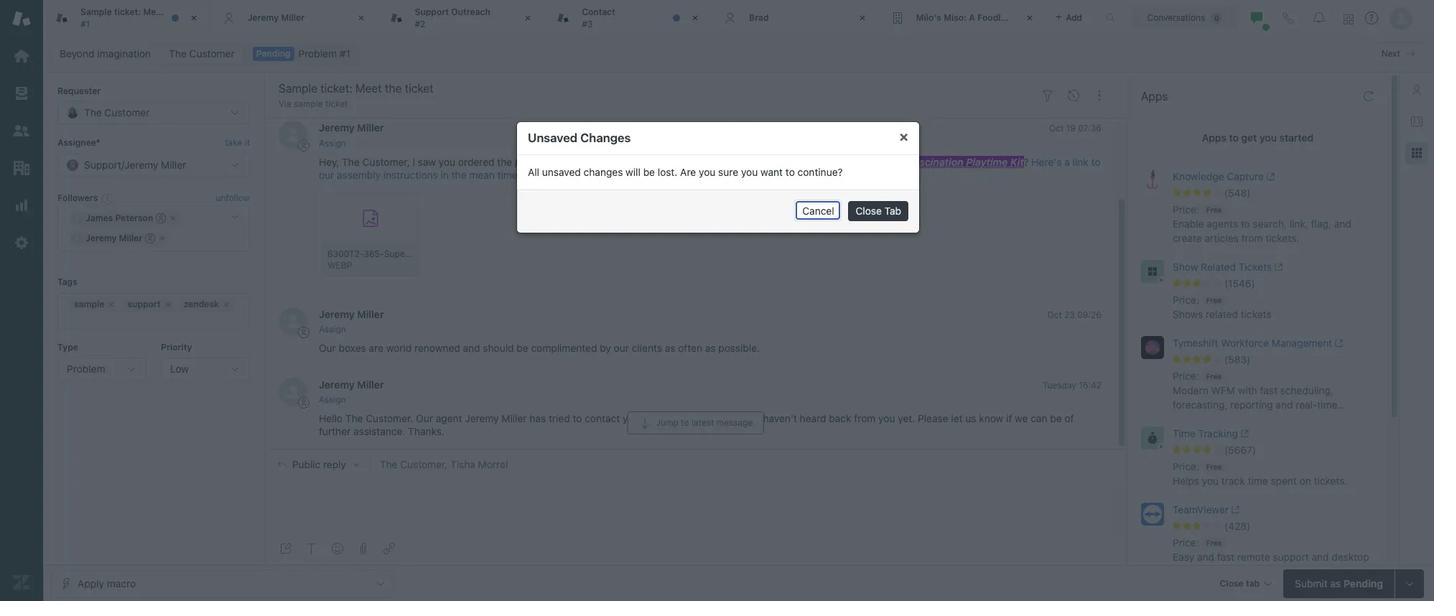 Task type: locate. For each thing, give the bounding box(es) containing it.
(opens in a new tab) image for tymeshift workforce management
[[1333, 339, 1344, 348]]

jeremy miller link for the
[[319, 379, 384, 391]]

unsaved
[[528, 130, 577, 145]]

conversationlabel log
[[264, 109, 1127, 450]]

2 jeremy miller link from the top
[[319, 308, 384, 320]]

secondary element
[[43, 40, 1435, 68]]

be inside hello the customer. our agent jeremy miller has tried to contact you about this request but we haven't heard back from you yet. please let us know if we can be of further assistance. thanks.
[[1051, 413, 1062, 425]]

0 vertical spatial apps
[[1142, 90, 1168, 103]]

0 horizontal spatial fun
[[515, 156, 533, 168]]

(opens in a new tab) image inside tymeshift workforce management link
[[1333, 339, 1344, 348]]

the
[[167, 7, 181, 17], [497, 156, 512, 168], [778, 156, 793, 168], [452, 169, 467, 181]]

fast up 'reporting' on the right of the page
[[1260, 384, 1278, 397]]

customers image
[[12, 121, 31, 140]]

close image up the customer
[[187, 11, 201, 25]]

jeremy miller assign up hello
[[319, 379, 384, 405]]

of inside hello the customer. our agent jeremy miller has tried to contact you about this request but we haven't heard back from you yet. please let us know if we can be of further assistance. thanks.
[[1065, 413, 1074, 425]]

close image
[[187, 11, 201, 25], [354, 11, 368, 25], [688, 11, 703, 25], [1023, 11, 1037, 25]]

0 horizontal spatial (opens in a new tab) image
[[1238, 430, 1249, 438]]

close image inside 'brad' tab
[[855, 11, 870, 25]]

2 assign button from the top
[[319, 323, 346, 336]]

apps to get you started
[[1202, 131, 1314, 144]]

0 vertical spatial be
[[643, 166, 655, 178]]

4 price: from the top
[[1173, 460, 1200, 473]]

1 horizontal spatial fast
[[1260, 384, 1278, 397]]

as left often
[[665, 342, 676, 354]]

3 jeremy miller link from the top
[[319, 379, 384, 391]]

free inside price: free enable agents to search, link, flag, and create articles from tickets.
[[1207, 205, 1222, 214]]

desktop
[[1332, 551, 1370, 563]]

analytics.
[[1173, 413, 1217, 425]]

3 free from the top
[[1207, 372, 1222, 381]]

1 vertical spatial of
[[1065, 413, 1074, 425]]

time tracking
[[1173, 427, 1238, 440]]

link,
[[1290, 218, 1309, 230]]

1 vertical spatial time
[[1248, 475, 1268, 487]]

3 price: from the top
[[1173, 370, 1200, 382]]

tab
[[884, 204, 901, 217]]

free for wfm
[[1207, 372, 1222, 381]]

1 vertical spatial apps
[[1202, 131, 1227, 144]]

you right the all
[[741, 166, 758, 178]]

of right can
[[1065, 413, 1074, 425]]

main element
[[0, 0, 43, 601]]

price: inside price: free modern wfm with fast scheduling, forecasting, reporting and real-time analytics.
[[1173, 370, 1200, 382]]

renowned
[[415, 342, 460, 354]]

0 vertical spatial (opens in a new tab) image
[[1264, 173, 1275, 181]]

your left kit
[[639, 156, 660, 168]]

4 free from the top
[[1207, 463, 1222, 471]]

(opens in a new tab) image inside 'knowledge capture' link
[[1264, 173, 1275, 181]]

1 vertical spatial tickets.
[[1314, 475, 1348, 487]]

1 vertical spatial be
[[517, 342, 529, 354]]

0 vertical spatial time
[[1318, 399, 1338, 411]]

request
[[691, 413, 727, 425]]

let
[[951, 413, 963, 425]]

jeremy miller link
[[319, 122, 384, 134], [319, 308, 384, 320], [319, 379, 384, 391]]

tymeshift workforce management
[[1173, 337, 1333, 349]]

0 vertical spatial avatar image
[[279, 121, 307, 150]]

close image
[[521, 11, 535, 25], [855, 11, 870, 25]]

0 horizontal spatial time
[[1248, 475, 1268, 487]]

2 price: from the top
[[1173, 294, 1200, 306]]

and inside 'conversationlabel' log
[[463, 342, 480, 354]]

2 fun from the left
[[796, 156, 814, 168]]

1 horizontal spatial we
[[1015, 413, 1028, 425]]

miller left the has
[[502, 413, 527, 425]]

0 horizontal spatial your
[[639, 156, 660, 168]]

pending
[[256, 48, 291, 59], [1344, 577, 1384, 589]]

1 vertical spatial oct
[[1048, 309, 1062, 320]]

free inside price: free modern wfm with fast scheduling, forecasting, reporting and real-time analytics.
[[1207, 372, 1222, 381]]

miller down are on the bottom of page
[[357, 379, 384, 391]]

to inside price: free enable agents to search, link, flag, and create articles from tickets.
[[1241, 218, 1251, 230]]

free up directly
[[1207, 539, 1222, 547]]

3 jeremy miller assign from the top
[[319, 379, 384, 405]]

from inside hello the customer. our agent jeremy miller has tried to contact you about this request but we haven't heard back from you yet. please let us know if we can be of further assistance. thanks.
[[854, 413, 876, 425]]

1 horizontal spatial apps
[[1202, 131, 1227, 144]]

close image for 'brad' tab
[[855, 11, 870, 25]]

jeremy miller link up hey,
[[319, 122, 384, 134]]

free up related
[[1207, 296, 1222, 305]]

close image right foodlez
[[1023, 11, 1037, 25]]

close image inside the milo's miso: a foodlez subsidiary tab
[[1023, 11, 1037, 25]]

you right the can at the left of the page
[[582, 156, 598, 168]]

0 horizontal spatial (opens in a new tab) image
[[1229, 506, 1240, 514]]

our left boxes
[[319, 342, 336, 354]]

1 vertical spatial fast
[[1218, 551, 1235, 563]]

outreach
[[451, 7, 491, 17]]

19
[[1067, 123, 1076, 134]]

our inside here's a link to our assembly instructions in the mean time.
[[319, 169, 334, 181]]

1 vertical spatial your
[[1272, 565, 1292, 578]]

kit
[[1011, 156, 1024, 168]]

5 free from the top
[[1207, 539, 1222, 547]]

2 vertical spatial jeremy miller link
[[319, 379, 384, 391]]

1 gun from the left
[[535, 156, 555, 168]]

zendesk support image
[[12, 9, 31, 28]]

1 vertical spatial assign
[[319, 324, 346, 335]]

(opens in a new tab) image up "4 stars. 548 reviews." element
[[1264, 173, 1275, 181]]

0 vertical spatial customer,
[[363, 156, 410, 168]]

time
[[1173, 427, 1196, 440]]

jeremy miller assign for boxes
[[319, 308, 384, 335]]

0 horizontal spatial our
[[319, 169, 334, 181]]

pending down jeremy miller
[[256, 48, 291, 59]]

1 vertical spatial from
[[854, 413, 876, 425]]

can
[[1031, 413, 1048, 425]]

price: up enable
[[1173, 203, 1200, 216]]

jeremy miller link for boxes
[[319, 308, 384, 320]]

tab containing sample ticket: meet the ticket
[[43, 0, 210, 36]]

time tracking link
[[1173, 427, 1355, 444]]

with
[[705, 156, 724, 168], [1238, 384, 1258, 397]]

0 horizontal spatial close image
[[521, 11, 535, 25]]

Tuesday 16:42 text field
[[1043, 380, 1102, 391]]

in
[[441, 169, 449, 181]]

1 horizontal spatial (opens in a new tab) image
[[1272, 263, 1284, 272]]

to right tried
[[573, 413, 582, 425]]

0 vertical spatial our
[[319, 169, 334, 181]]

track
[[1222, 475, 1246, 487]]

you left yet.
[[879, 413, 896, 425]]

continue?
[[798, 166, 843, 178]]

assign for our
[[319, 324, 346, 335]]

1 vertical spatial avatar image
[[279, 307, 307, 336]]

ticket right sample on the left top of the page
[[325, 98, 348, 109]]

jeremy for oct 19 07:36
[[319, 122, 355, 134]]

assign up hello
[[319, 395, 346, 405]]

your down "support" at right
[[1272, 565, 1292, 578]]

time down scheduling,
[[1318, 399, 1338, 411]]

ticket right meet
[[183, 7, 207, 17]]

(opens in a new tab) image inside time tracking link
[[1238, 430, 1249, 438]]

free up track
[[1207, 463, 1222, 471]]

1 horizontal spatial our
[[614, 342, 629, 354]]

the up assembly
[[342, 156, 360, 168]]

price: up easy
[[1173, 537, 1200, 549]]

zendesk image
[[12, 573, 31, 592]]

assign up boxes
[[319, 324, 346, 335]]

price: up shows
[[1173, 294, 1200, 306]]

2 vertical spatial from
[[1247, 565, 1269, 578]]

should
[[483, 342, 514, 354]]

your inside price: free easy and fast remote support and desktop sharing directly from your tickets!
[[1272, 565, 1292, 578]]

get started image
[[12, 47, 31, 65]]

it
[[245, 137, 250, 148]]

from down search,
[[1242, 232, 1263, 244]]

jeremy miller assign up boxes
[[319, 308, 384, 335]]

back
[[829, 413, 852, 425]]

contact
[[582, 7, 616, 17]]

tickets.
[[1266, 232, 1300, 244], [1314, 475, 1348, 487]]

take
[[225, 137, 242, 148]]

as right often
[[705, 342, 716, 354]]

0 horizontal spatial of
[[766, 156, 776, 168]]

assign button up hello
[[319, 394, 346, 407]]

Oct 23 09:26 text field
[[1048, 309, 1102, 320]]

miller for oct 19 07:36
[[357, 122, 384, 134]]

free inside price: free shows related tickets
[[1207, 296, 1222, 305]]

0 horizontal spatial ticket
[[183, 7, 207, 17]]

assign button up hey,
[[319, 137, 346, 150]]

can
[[561, 156, 579, 168]]

gun left the assassination
[[817, 156, 836, 168]]

our down hey,
[[319, 169, 334, 181]]

we right if
[[1015, 413, 1028, 425]]

from right back
[[854, 413, 876, 425]]

(opens in a new tab) image for time tracking
[[1238, 430, 1249, 438]]

free for and
[[1207, 539, 1222, 547]]

2 close image from the left
[[855, 11, 870, 25]]

pending down desktop
[[1344, 577, 1384, 589]]

1 horizontal spatial ticket
[[325, 98, 348, 109]]

1 horizontal spatial close image
[[855, 11, 870, 25]]

and left 'real-'
[[1276, 399, 1293, 411]]

the left customer at the left top of page
[[169, 47, 187, 60]]

be right can
[[1051, 413, 1062, 425]]

close image right the outreach
[[521, 11, 535, 25]]

ticket inside sample ticket: meet the ticket #1
[[183, 7, 207, 17]]

avatar image
[[279, 121, 307, 150], [279, 307, 307, 336], [279, 378, 307, 407]]

gun left the can at the left of the page
[[535, 156, 555, 168]]

1 horizontal spatial time
[[1318, 399, 1338, 411]]

be right will
[[643, 166, 655, 178]]

beyond imagination link
[[50, 44, 160, 64]]

the up further
[[345, 413, 363, 425]]

1 vertical spatial pending
[[1344, 577, 1384, 589]]

submit
[[1295, 577, 1328, 589]]

1 vertical spatial with
[[1238, 384, 1258, 397]]

1 horizontal spatial with
[[1238, 384, 1258, 397]]

customer, inside button
[[400, 458, 448, 471]]

the inside here's a link to our assembly instructions in the mean time.
[[452, 169, 467, 181]]

0 vertical spatial with
[[705, 156, 724, 168]]

webp link
[[321, 193, 420, 277]]

0 vertical spatial ticket
[[183, 7, 207, 17]]

1 horizontal spatial tickets.
[[1314, 475, 1348, 487]]

here's
[[1032, 156, 1062, 168]]

jeremy miller link down boxes
[[319, 379, 384, 391]]

free inside price: free easy and fast remote support and desktop sharing directly from your tickets!
[[1207, 539, 1222, 547]]

0 horizontal spatial we
[[747, 413, 761, 425]]

1 vertical spatial our
[[416, 413, 433, 425]]

3 avatar image from the top
[[279, 378, 307, 407]]

further
[[319, 426, 351, 438]]

apps image
[[1412, 147, 1423, 159]]

3 assign from the top
[[319, 395, 346, 405]]

2 avatar image from the top
[[279, 307, 307, 336]]

close image up secondary element
[[688, 11, 703, 25]]

2 horizontal spatial be
[[1051, 413, 1062, 425]]

jeremy up hello
[[319, 379, 355, 391]]

hey, the customer, i saw you ordered the fun gun . can you confirm your kit came with all parts of the fun gun assassination fascination playtime kit ?
[[319, 156, 1032, 168]]

low
[[170, 363, 189, 375]]

miso:
[[944, 12, 967, 23]]

our up thanks.
[[416, 413, 433, 425]]

1 assign button from the top
[[319, 137, 346, 150]]

1 horizontal spatial fun
[[796, 156, 814, 168]]

miller inside jeremy miller tab
[[281, 12, 305, 23]]

with inside price: free modern wfm with fast scheduling, forecasting, reporting and real-time analytics.
[[1238, 384, 1258, 397]]

link
[[1073, 156, 1089, 168]]

(opens in a new tab) image for teamviewer
[[1229, 506, 1240, 514]]

0 vertical spatial assign button
[[319, 137, 346, 150]]

price: free shows related tickets
[[1173, 294, 1272, 320]]

the
[[169, 47, 187, 60], [342, 156, 360, 168], [345, 413, 363, 425], [380, 458, 398, 471]]

free for related
[[1207, 296, 1222, 305]]

0 horizontal spatial with
[[705, 156, 724, 168]]

4 close image from the left
[[1023, 11, 1037, 25]]

oct
[[1050, 123, 1064, 134], [1048, 309, 1062, 320]]

tymeshift
[[1173, 337, 1219, 349]]

oct left the 19
[[1050, 123, 1064, 134]]

3 tab from the left
[[545, 0, 712, 36]]

oct left 23
[[1048, 309, 1062, 320]]

organizations image
[[12, 159, 31, 177]]

want
[[760, 166, 783, 178]]

5 price: from the top
[[1173, 537, 1200, 549]]

avatar image for hello the customer. our agent jeremy miller has tried to contact you about this request but we haven't heard back from you yet. please let us know if we can be of further assistance. thanks.
[[279, 378, 307, 407]]

price: for helps
[[1173, 460, 1200, 473]]

contact
[[585, 413, 620, 425]]

1 vertical spatial customer,
[[400, 458, 448, 471]]

tab
[[43, 0, 210, 36], [378, 0, 545, 36], [545, 0, 712, 36]]

(opens in a new tab) image inside show related tickets link
[[1272, 263, 1284, 272]]

0 vertical spatial (opens in a new tab) image
[[1272, 263, 1284, 272]]

miller up are on the bottom of page
[[357, 308, 384, 320]]

1 horizontal spatial as
[[705, 342, 716, 354]]

real-
[[1296, 399, 1318, 411]]

price: up helps
[[1173, 460, 1200, 473]]

0 horizontal spatial gun
[[535, 156, 555, 168]]

sharing
[[1173, 565, 1207, 578]]

insert emojis image
[[332, 543, 343, 555]]

1 horizontal spatial your
[[1272, 565, 1292, 578]]

0 horizontal spatial fast
[[1218, 551, 1235, 563]]

miller up assembly
[[357, 122, 384, 134]]

close tab
[[856, 204, 901, 217]]

ticket
[[183, 7, 207, 17], [325, 98, 348, 109]]

sample
[[80, 7, 112, 17]]

(opens in a new tab) image for knowledge capture
[[1264, 173, 1275, 181]]

free up agents
[[1207, 205, 1222, 214]]

(opens in a new tab) image up scheduling,
[[1333, 339, 1344, 348]]

time tracking image
[[1142, 427, 1165, 450]]

(opens in a new tab) image
[[1264, 173, 1275, 181], [1333, 339, 1344, 348], [1238, 430, 1249, 438]]

jeremy miller assign up hey,
[[319, 122, 384, 149]]

2 tab from the left
[[378, 0, 545, 36]]

1 vertical spatial (opens in a new tab) image
[[1229, 506, 1240, 514]]

0 vertical spatial our
[[319, 342, 336, 354]]

2 vertical spatial avatar image
[[279, 378, 307, 407]]

views image
[[12, 84, 31, 103]]

contact #3
[[582, 7, 616, 29]]

2 close image from the left
[[354, 11, 368, 25]]

the right meet
[[167, 7, 181, 17]]

2 vertical spatial (opens in a new tab) image
[[1238, 430, 1249, 438]]

the inside hello the customer. our agent jeremy miller has tried to contact you about this request but we haven't heard back from you yet. please let us know if we can be of further assistance. thanks.
[[345, 413, 363, 425]]

and inside price: free enable agents to search, link, flag, and create articles from tickets.
[[1335, 218, 1352, 230]]

assign for hello
[[319, 395, 346, 405]]

1 price: from the top
[[1173, 203, 1200, 216]]

with up 'reporting' on the right of the page
[[1238, 384, 1258, 397]]

the customer, tisha morrel
[[380, 458, 508, 471]]

price: inside the price: free helps you track time spent on tickets.
[[1173, 460, 1200, 473]]

admin image
[[12, 233, 31, 252]]

we right the but at the bottom
[[747, 413, 761, 425]]

0 vertical spatial oct
[[1050, 123, 1064, 134]]

if
[[1007, 413, 1013, 425]]

1 tab from the left
[[43, 0, 210, 36]]

via
[[279, 98, 291, 109]]

3 stars. 1546 reviews. element
[[1173, 277, 1381, 290]]

2 assign from the top
[[319, 324, 346, 335]]

2 vertical spatial jeremy miller assign
[[319, 379, 384, 405]]

price: inside price: free enable agents to search, link, flag, and create articles from tickets.
[[1173, 203, 1200, 216]]

1 we from the left
[[747, 413, 761, 425]]

2 vertical spatial assign
[[319, 395, 346, 405]]

2 vertical spatial assign button
[[319, 394, 346, 407]]

from down remote
[[1247, 565, 1269, 578]]

imagination
[[97, 47, 151, 60]]

3 assign button from the top
[[319, 394, 346, 407]]

format text image
[[306, 543, 318, 555]]

1 free from the top
[[1207, 205, 1222, 214]]

0 vertical spatial pending
[[256, 48, 291, 59]]

tickets. down search,
[[1266, 232, 1300, 244]]

as right 'submit'
[[1331, 577, 1341, 589]]

miller for tuesday 16:42
[[357, 379, 384, 391]]

2 free from the top
[[1207, 296, 1222, 305]]

close image inside tab
[[521, 11, 535, 25]]

and up sharing
[[1198, 551, 1215, 563]]

search,
[[1253, 218, 1287, 230]]

price: up 'modern'
[[1173, 370, 1200, 382]]

low button
[[161, 358, 250, 381]]

2 jeremy miller assign from the top
[[319, 308, 384, 335]]

from inside price: free enable agents to search, link, flag, and create articles from tickets.
[[1242, 232, 1263, 244]]

to left get
[[1230, 131, 1239, 144]]

1 vertical spatial jeremy miller link
[[319, 308, 384, 320]]

are
[[369, 342, 384, 354]]

milo's miso: a foodlez subsidiary tab
[[879, 0, 1058, 36]]

1 horizontal spatial our
[[416, 413, 433, 425]]

beyond
[[60, 47, 94, 60]]

jeremy miller tab
[[210, 0, 378, 36]]

tymeshift workforce management image
[[1142, 336, 1165, 359]]

teamviewer
[[1173, 504, 1229, 516]]

0 vertical spatial from
[[1242, 232, 1263, 244]]

1 vertical spatial assign button
[[319, 323, 346, 336]]

the down assistance.
[[380, 458, 398, 471]]

events image
[[1068, 90, 1080, 101]]

you left track
[[1202, 475, 1219, 487]]

0 vertical spatial assign
[[319, 138, 346, 149]]

0 vertical spatial fast
[[1260, 384, 1278, 397]]

(5667)
[[1225, 444, 1257, 456]]

jeremy down via sample ticket
[[319, 122, 355, 134]]

2 vertical spatial be
[[1051, 413, 1062, 425]]

to right link
[[1092, 156, 1101, 168]]

the customer, tisha morrel button
[[371, 458, 1127, 472]]

(opens in a new tab) image inside teamviewer link
[[1229, 506, 1240, 514]]

1 horizontal spatial gun
[[817, 156, 836, 168]]

oct for oct 23 09:26
[[1048, 309, 1062, 320]]

jeremy right agent at the left
[[465, 413, 499, 425]]

16:42
[[1079, 380, 1102, 391]]

(opens in a new tab) image up the 3 stars. 1546 reviews. element at the right top of the page
[[1272, 263, 1284, 272]]

miller up 'pending' link
[[281, 12, 305, 23]]

you left the about
[[623, 413, 640, 425]]

to right agents
[[1241, 218, 1251, 230]]

be
[[643, 166, 655, 178], [517, 342, 529, 354], [1051, 413, 1062, 425]]

(opens in a new tab) image up '(5667)'
[[1238, 430, 1249, 438]]

1 horizontal spatial of
[[1065, 413, 1074, 425]]

1 close image from the left
[[521, 11, 535, 25]]

of right parts
[[766, 156, 776, 168]]

1 horizontal spatial (opens in a new tab) image
[[1264, 173, 1275, 181]]

miller inside hello the customer. our agent jeremy miller has tried to contact you about this request but we haven't heard back from you yet. please let us know if we can be of further assistance. thanks.
[[502, 413, 527, 425]]

the right in
[[452, 169, 467, 181]]

take it button
[[225, 136, 250, 151]]

our right "by"
[[614, 342, 629, 354]]

0 vertical spatial tickets.
[[1266, 232, 1300, 244]]

0 vertical spatial your
[[639, 156, 660, 168]]

0 vertical spatial jeremy miller link
[[319, 122, 384, 134]]

you right get
[[1260, 131, 1277, 144]]

2 horizontal spatial (opens in a new tab) image
[[1333, 339, 1344, 348]]

0 horizontal spatial our
[[319, 342, 336, 354]]

fun up time.
[[515, 156, 533, 168]]

price: for enable
[[1173, 203, 1200, 216]]

customer, up instructions at the left top of the page
[[363, 156, 410, 168]]

(opens in a new tab) image
[[1272, 263, 1284, 272], [1229, 506, 1240, 514]]

1 vertical spatial (opens in a new tab) image
[[1333, 339, 1344, 348]]

jeremy up boxes
[[319, 308, 355, 320]]

0 horizontal spatial apps
[[1142, 90, 1168, 103]]

1 vertical spatial jeremy miller assign
[[319, 308, 384, 335]]

3 close image from the left
[[688, 11, 703, 25]]

jeremy inside hello the customer. our agent jeremy miller has tried to contact you about this request but we haven't heard back from you yet. please let us know if we can be of further assistance. thanks.
[[465, 413, 499, 425]]

assign button up boxes
[[319, 323, 346, 336]]

and left "should"
[[463, 342, 480, 354]]

price: inside price: free shows related tickets
[[1173, 294, 1200, 306]]

price: inside price: free easy and fast remote support and desktop sharing directly from your tickets!
[[1173, 537, 1200, 549]]

forecasting,
[[1173, 399, 1228, 411]]

assign up hey,
[[319, 138, 346, 149]]

with left the all
[[705, 156, 724, 168]]

0 horizontal spatial tickets.
[[1266, 232, 1300, 244]]

tuesday 16:42
[[1043, 380, 1102, 391]]

pending inside secondary element
[[256, 48, 291, 59]]

close tab button
[[848, 201, 908, 221]]

tymeshift workforce management link
[[1173, 336, 1355, 353]]

2 gun from the left
[[817, 156, 836, 168]]

0 horizontal spatial pending
[[256, 48, 291, 59]]

draft mode image
[[280, 543, 292, 555]]

tickets. right on
[[1314, 475, 1348, 487]]

fast up directly
[[1218, 551, 1235, 563]]

close image left milo's
[[855, 11, 870, 25]]

take it
[[225, 137, 250, 148]]

and right flag,
[[1335, 218, 1352, 230]]

type
[[57, 342, 78, 352]]

with inside 'conversationlabel' log
[[705, 156, 724, 168]]

free inside the price: free helps you track time spent on tickets.
[[1207, 463, 1222, 471]]

from inside price: free easy and fast remote support and desktop sharing directly from your tickets!
[[1247, 565, 1269, 578]]

to right want
[[785, 166, 795, 178]]

0 vertical spatial jeremy miller assign
[[319, 122, 384, 149]]

fast
[[1260, 384, 1278, 397], [1218, 551, 1235, 563]]

assembly
[[337, 169, 381, 181]]

customer, down thanks.
[[400, 458, 448, 471]]



Task type: vqa. For each thing, say whether or not it's contained in the screenshot.
The Customer
yes



Task type: describe. For each thing, give the bounding box(es) containing it.
you inside the price: free helps you track time spent on tickets.
[[1202, 475, 1219, 487]]

spent
[[1271, 475, 1297, 487]]

tracking
[[1199, 427, 1238, 440]]

often
[[678, 342, 703, 354]]

add link (cmd k) image
[[384, 543, 395, 555]]

our inside hello the customer. our agent jeremy miller has tried to contact you about this request but we haven't heard back from you yet. please let us know if we can be of further assistance. thanks.
[[416, 413, 433, 425]]

tickets. inside the price: free helps you track time spent on tickets.
[[1314, 475, 1348, 487]]

jeremy miller assign for the
[[319, 379, 384, 405]]

and up tickets!
[[1312, 551, 1329, 563]]

zendesk products image
[[1344, 14, 1354, 24]]

started
[[1280, 131, 1314, 144]]

oct for oct 19 07:36
[[1050, 123, 1064, 134]]

time inside price: free modern wfm with fast scheduling, forecasting, reporting and real-time analytics.
[[1318, 399, 1338, 411]]

0 vertical spatial of
[[766, 156, 776, 168]]

tab containing contact
[[545, 0, 712, 36]]

1 vertical spatial ticket
[[325, 98, 348, 109]]

free for agents
[[1207, 205, 1222, 214]]

close image for tab containing support outreach
[[521, 11, 535, 25]]

the inside sample ticket: meet the ticket #1
[[167, 7, 181, 17]]

next
[[1382, 48, 1401, 59]]

will
[[625, 166, 640, 178]]

unfollow button
[[216, 192, 250, 205]]

tabs tab list
[[43, 0, 1091, 36]]

sample ticket: meet the ticket #1
[[80, 7, 207, 29]]

workforce
[[1222, 337, 1269, 349]]

tab containing support outreach
[[378, 0, 545, 36]]

world
[[386, 342, 412, 354]]

show related tickets link
[[1173, 260, 1355, 277]]

parts
[[740, 156, 764, 168]]

boxes
[[339, 342, 366, 354]]

1 assign from the top
[[319, 138, 346, 149]]

09:26
[[1078, 309, 1102, 320]]

price: for easy
[[1173, 537, 1200, 549]]

foodlez
[[978, 12, 1011, 23]]

apps for apps to get you started
[[1202, 131, 1227, 144]]

knowledge capture
[[1173, 170, 1264, 182]]

assign button for our
[[319, 323, 346, 336]]

all
[[528, 166, 539, 178]]

enable
[[1173, 218, 1204, 230]]

morrel
[[478, 458, 508, 471]]

our boxes are world renowned and should be complimented by our clients as often as possible.
[[319, 342, 760, 354]]

2 horizontal spatial as
[[1331, 577, 1341, 589]]

tickets. inside price: free enable agents to search, link, flag, and create articles from tickets.
[[1266, 232, 1300, 244]]

brad tab
[[712, 0, 879, 36]]

teamviewer image
[[1142, 503, 1165, 526]]

(583)
[[1225, 353, 1251, 366]]

saw
[[418, 156, 436, 168]]

your inside 'conversationlabel' log
[[639, 156, 660, 168]]

× link
[[899, 128, 908, 144]]

avatar image for our boxes are world renowned and should be complimented by our clients as often as possible.
[[279, 307, 307, 336]]

Oct 19 07:36 text field
[[1050, 123, 1102, 134]]

knowledge
[[1173, 170, 1225, 182]]

submit as pending
[[1295, 577, 1384, 589]]

related
[[1201, 261, 1236, 273]]

miller for oct 23 09:26
[[357, 308, 384, 320]]

jeremy inside tab
[[248, 12, 279, 23]]

#3
[[582, 18, 593, 29]]

(428)
[[1225, 520, 1251, 532]]

problem
[[67, 363, 105, 375]]

possible.
[[719, 342, 760, 354]]

1 horizontal spatial pending
[[1344, 577, 1384, 589]]

?
[[1024, 156, 1029, 168]]

the up time.
[[497, 156, 512, 168]]

assignee*
[[57, 137, 100, 148]]

0 horizontal spatial as
[[665, 342, 676, 354]]

1 avatar image from the top
[[279, 121, 307, 150]]

3 stars. 428 reviews. element
[[1173, 520, 1381, 533]]

#1
[[80, 18, 90, 29]]

the right parts
[[778, 156, 793, 168]]

fascination
[[908, 156, 964, 168]]

clients
[[632, 342, 662, 354]]

show related tickets image
[[1142, 260, 1165, 283]]

please
[[918, 413, 949, 425]]

conversations button
[[1132, 6, 1239, 29]]

sample
[[294, 98, 323, 109]]

fast inside price: free modern wfm with fast scheduling, forecasting, reporting and real-time analytics.
[[1260, 384, 1278, 397]]

articles
[[1205, 232, 1239, 244]]

ordered
[[458, 156, 495, 168]]

related
[[1206, 308, 1239, 320]]

brad
[[749, 12, 769, 23]]

add attachment image
[[358, 543, 369, 555]]

1 jeremy miller assign from the top
[[319, 122, 384, 149]]

#2
[[415, 18, 426, 29]]

wfm
[[1212, 384, 1236, 397]]

playtime
[[966, 156, 1008, 168]]

price: for modern
[[1173, 370, 1200, 382]]

1 jeremy miller link from the top
[[319, 122, 384, 134]]

jeremy for oct 23 09:26
[[319, 308, 355, 320]]

beyond imagination
[[60, 47, 151, 60]]

all
[[727, 156, 737, 168]]

to inside here's a link to our assembly instructions in the mean time.
[[1092, 156, 1101, 168]]

knowledge capture image
[[1142, 170, 1165, 193]]

knowledge image
[[1412, 116, 1423, 127]]

mean
[[469, 169, 495, 181]]

tickets!
[[1295, 565, 1329, 578]]

to inside hello the customer. our agent jeremy miller has tried to contact you about this request but we haven't heard back from you yet. please let us know if we can be of further assistance. thanks.
[[573, 413, 582, 425]]

1 vertical spatial our
[[614, 342, 629, 354]]

reporting image
[[12, 196, 31, 215]]

4 stars. 5667 reviews. element
[[1173, 444, 1381, 457]]

(548)
[[1225, 187, 1251, 199]]

cancel
[[802, 204, 834, 217]]

reporting
[[1231, 399, 1274, 411]]

oct 19 07:36
[[1050, 123, 1102, 134]]

problem button
[[57, 358, 147, 381]]

unfollow
[[216, 193, 250, 203]]

07:36
[[1079, 123, 1102, 134]]

apps for apps
[[1142, 90, 1168, 103]]

fast inside price: free easy and fast remote support and desktop sharing directly from your tickets!
[[1218, 551, 1235, 563]]

here's a link to our assembly instructions in the mean time. link
[[319, 156, 1101, 181]]

free for you
[[1207, 463, 1222, 471]]

from for teamviewer
[[1247, 565, 1269, 578]]

the inside secondary element
[[169, 47, 187, 60]]

helps
[[1173, 475, 1200, 487]]

assign button for hello
[[319, 394, 346, 407]]

get
[[1242, 131, 1257, 144]]

Subject field
[[276, 80, 1032, 97]]

get help image
[[1366, 11, 1379, 24]]

show
[[1173, 261, 1199, 273]]

time inside the price: free helps you track time spent on tickets.
[[1248, 475, 1268, 487]]

agent
[[436, 413, 462, 425]]

customer context image
[[1412, 84, 1423, 96]]

jeremy for tuesday 16:42
[[319, 379, 355, 391]]

haven't
[[763, 413, 797, 425]]

(1546)
[[1225, 277, 1256, 290]]

the inside button
[[380, 458, 398, 471]]

on
[[1300, 475, 1312, 487]]

1 fun from the left
[[515, 156, 533, 168]]

×
[[899, 128, 908, 144]]

unsaved changes
[[528, 130, 631, 145]]

thanks.
[[408, 426, 445, 438]]

know
[[979, 413, 1004, 425]]

has
[[530, 413, 546, 425]]

are
[[680, 166, 696, 178]]

you up in
[[439, 156, 456, 168]]

ticket:
[[114, 7, 141, 17]]

flag,
[[1312, 218, 1332, 230]]

show related tickets
[[1173, 261, 1272, 273]]

modern
[[1173, 384, 1209, 397]]

and inside price: free modern wfm with fast scheduling, forecasting, reporting and real-time analytics.
[[1276, 399, 1293, 411]]

but
[[729, 413, 745, 425]]

all unsaved changes will be lost. are you sure you want to continue?
[[528, 166, 843, 178]]

4 stars. 548 reviews. element
[[1173, 187, 1381, 200]]

you right are
[[699, 166, 715, 178]]

1 close image from the left
[[187, 11, 201, 25]]

close image inside jeremy miller tab
[[354, 11, 368, 25]]

2 we from the left
[[1015, 413, 1028, 425]]

kit
[[663, 156, 674, 168]]

support outreach #2
[[415, 7, 491, 29]]

from for knowledge capture
[[1242, 232, 1263, 244]]

1 horizontal spatial be
[[643, 166, 655, 178]]

4 stars. 583 reviews. element
[[1173, 353, 1381, 366]]

a
[[1065, 156, 1070, 168]]

knowledge capture link
[[1173, 170, 1355, 187]]

subsidiary
[[1013, 12, 1058, 23]]

remote
[[1238, 551, 1271, 563]]

price: free enable agents to search, link, flag, and create articles from tickets.
[[1173, 203, 1352, 244]]

capture
[[1227, 170, 1264, 182]]

customer, inside 'conversationlabel' log
[[363, 156, 410, 168]]

customer
[[189, 47, 235, 60]]

(opens in a new tab) image for show related tickets
[[1272, 263, 1284, 272]]

hey,
[[319, 156, 339, 168]]

0 horizontal spatial be
[[517, 342, 529, 354]]

price: for shows
[[1173, 294, 1200, 306]]



